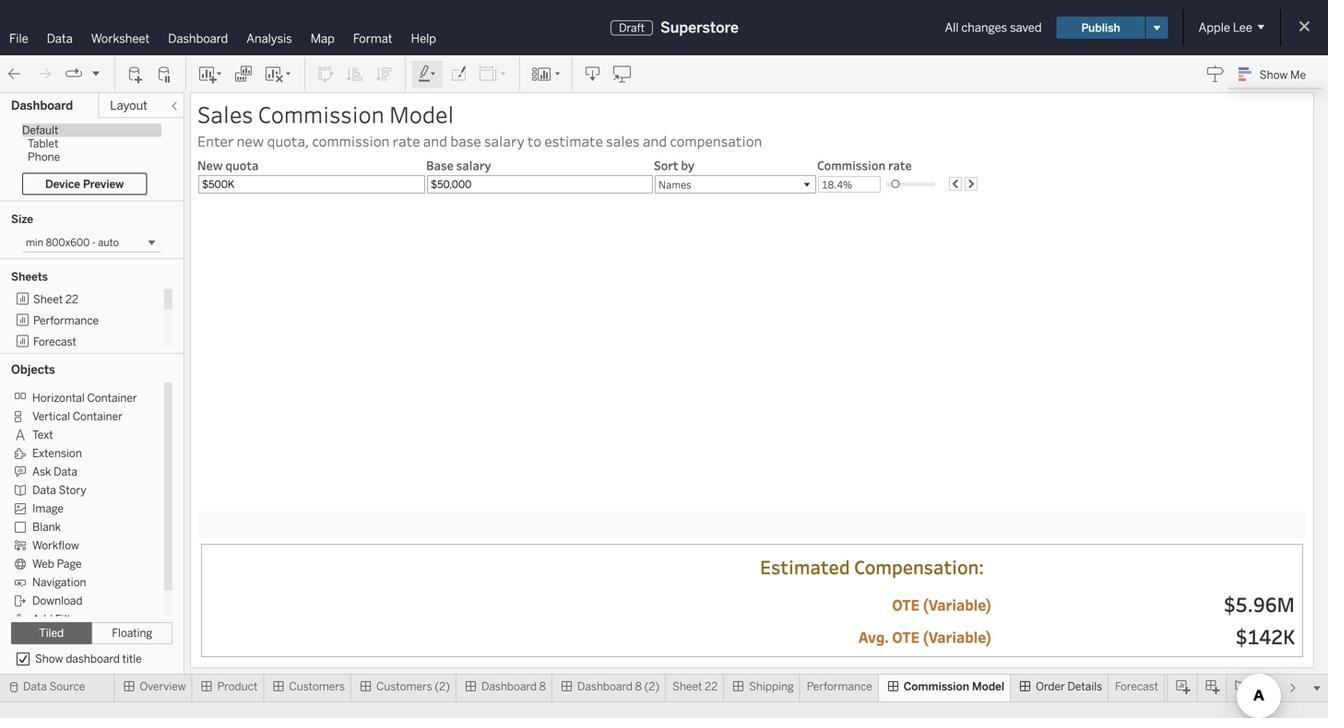Task type: vqa. For each thing, say whether or not it's contained in the screenshot.
the Customers related to Customers
yes



Task type: locate. For each thing, give the bounding box(es) containing it.
estimated compensation:
[[760, 555, 985, 580]]

0 horizontal spatial customers
[[289, 681, 345, 694]]

model inside heading
[[389, 99, 454, 130]]

8 for dashboard 8
[[540, 681, 546, 694]]

22
[[65, 293, 78, 306], [705, 681, 718, 694]]

publish button
[[1057, 17, 1146, 39]]

0 horizontal spatial 8
[[540, 681, 546, 694]]

1 horizontal spatial and
[[643, 132, 667, 150]]

customers for customers
[[289, 681, 345, 694]]

sheet right dashboard 8 (2)
[[673, 681, 703, 694]]

clear sheet image
[[264, 65, 293, 84]]

22 down min 800x600 - auto
[[65, 293, 78, 306]]

estimated
[[760, 555, 851, 580]]

1 vertical spatial commission
[[818, 157, 886, 173]]

quota
[[226, 157, 259, 173]]

1 and from the left
[[423, 132, 448, 150]]

0 horizontal spatial model
[[389, 99, 454, 130]]

commission rate slider
[[892, 180, 900, 188]]

replay animation image
[[65, 65, 83, 83], [90, 68, 102, 79]]

New quota text field
[[202, 177, 423, 192]]

1 8 from the left
[[540, 681, 546, 694]]

sales
[[606, 132, 640, 150]]

format workbook image
[[449, 65, 468, 84]]

show me
[[1260, 68, 1307, 81]]

data up redo icon
[[47, 31, 73, 46]]

2 8 from the left
[[635, 681, 642, 694]]

rate right commission
[[393, 132, 420, 150]]

sheet 22 left shipping
[[673, 681, 718, 694]]

duplicate image
[[234, 65, 253, 84]]

0 vertical spatial 22
[[65, 293, 78, 306]]

sheet 22 down "sheets"
[[33, 293, 78, 306]]

sheet
[[33, 293, 63, 306], [673, 681, 703, 694]]

compensation:
[[855, 555, 985, 580]]

show down tiled at the bottom left of page
[[35, 653, 63, 666]]

show/hide cards image
[[532, 65, 561, 84]]

forecast up objects
[[33, 335, 76, 349]]

commission down avg. ote (variable), . press space to toggle selection. press escape to go back to the left margin. use arrow keys to navigate headers text field
[[904, 681, 970, 694]]

0 vertical spatial sheet 22
[[33, 293, 78, 306]]

0 vertical spatial show
[[1260, 68, 1289, 81]]

new worksheet image
[[197, 65, 223, 84]]

compensation
[[670, 132, 763, 150]]

1 horizontal spatial sheet 22
[[673, 681, 718, 694]]

22 left shipping
[[705, 681, 718, 694]]

0 horizontal spatial and
[[423, 132, 448, 150]]

new data source image
[[126, 65, 145, 84]]

2 customers from the left
[[377, 681, 433, 694]]

customers (2)
[[377, 681, 450, 694]]

0 horizontal spatial 22
[[65, 293, 78, 306]]

salary left to on the top left of page
[[484, 132, 525, 150]]

OTE (Variable), . Press Space to toggle selection. Press Escape to go back to the left margin. Use arrow keys to navigate headers text field
[[757, 589, 997, 621]]

saved
[[1011, 20, 1042, 35]]

show
[[1260, 68, 1289, 81], [35, 653, 63, 666]]

superstore
[[661, 19, 739, 36]]

commission inside heading
[[258, 99, 385, 130]]

list box containing sheet 22
[[11, 289, 173, 353]]

1 vertical spatial forecast
[[1116, 681, 1159, 694]]

1 customers from the left
[[289, 681, 345, 694]]

text
[[32, 429, 53, 442]]

overview
[[140, 681, 186, 694]]

1 vertical spatial model
[[973, 681, 1005, 694]]

1 vertical spatial performance
[[807, 681, 873, 694]]

and
[[423, 132, 448, 150], [643, 132, 667, 150]]

0 vertical spatial container
[[87, 392, 137, 405]]

ask
[[32, 465, 51, 479]]

replay animation image right redo icon
[[65, 65, 83, 83]]

product
[[217, 681, 258, 694]]

apple
[[1199, 20, 1231, 35]]

add
[[32, 613, 53, 626]]

web page
[[32, 558, 82, 571]]

0 vertical spatial sheet
[[33, 293, 63, 306]]

0 horizontal spatial sheet
[[33, 293, 63, 306]]

1 horizontal spatial 8
[[635, 681, 642, 694]]

device preview
[[45, 177, 124, 191]]

model left order
[[973, 681, 1005, 694]]

0 vertical spatial model
[[389, 99, 454, 130]]

1 vertical spatial sheet 22
[[673, 681, 718, 694]]

order
[[1037, 681, 1066, 694]]

commission for commission rate
[[818, 157, 886, 173]]

order details
[[1037, 681, 1103, 694]]

names
[[659, 178, 692, 191]]

add filters
[[32, 613, 87, 626]]

ask data option
[[11, 462, 152, 481]]

dashboard
[[168, 31, 228, 46], [11, 98, 73, 113], [482, 681, 537, 694], [578, 681, 633, 694]]

1 horizontal spatial rate
[[889, 157, 912, 173]]

1 horizontal spatial commission
[[818, 157, 886, 173]]

Avg. OTE (Variable), . Press Space to toggle selection. Press Escape to go back to the left margin. Use arrow keys to navigate headers text field
[[757, 621, 997, 653]]

container up the vertical container option
[[87, 392, 137, 405]]

default
[[22, 124, 58, 137]]

1 horizontal spatial (2)
[[645, 681, 660, 694]]

0 horizontal spatial show
[[35, 653, 63, 666]]

forecast right details
[[1116, 681, 1159, 694]]

0 horizontal spatial rate
[[393, 132, 420, 150]]

2 vertical spatial commission
[[904, 681, 970, 694]]

base salary
[[426, 157, 491, 173]]

list box
[[11, 289, 173, 353]]

1 (2) from the left
[[435, 681, 450, 694]]

model
[[389, 99, 454, 130], [973, 681, 1005, 694]]

data source
[[23, 681, 85, 694]]

0 horizontal spatial commission
[[258, 99, 385, 130]]

0 vertical spatial forecast
[[33, 335, 76, 349]]

salary down enter new quota, commission rate and base salary to estimate sales and compensation
[[456, 157, 491, 173]]

sort descending image
[[376, 65, 394, 84]]

data
[[47, 31, 73, 46], [54, 465, 77, 479], [32, 484, 56, 497], [23, 681, 47, 694]]

data down ask
[[32, 484, 56, 497]]

container inside option
[[73, 410, 123, 423]]

show left me
[[1260, 68, 1289, 81]]

horizontal
[[32, 392, 85, 405]]

1 horizontal spatial 22
[[705, 681, 718, 694]]

commission
[[312, 132, 390, 150]]

data for data
[[47, 31, 73, 46]]

commission for commission model
[[904, 681, 970, 694]]

1 horizontal spatial sheet
[[673, 681, 703, 694]]

8 for dashboard 8 (2)
[[635, 681, 642, 694]]

all
[[945, 20, 959, 35]]

2 and from the left
[[643, 132, 667, 150]]

sheet down "sheets"
[[33, 293, 63, 306]]

estimate
[[545, 132, 603, 150]]

enter new quota, commission rate and base salary to estimate sales and compensation
[[197, 132, 763, 150]]

model down highlight icon
[[389, 99, 454, 130]]

preview
[[83, 177, 124, 191]]

device
[[45, 177, 80, 191]]

file
[[9, 31, 28, 46]]

1 horizontal spatial forecast
[[1116, 681, 1159, 694]]

commission up commission
[[258, 99, 385, 130]]

1 vertical spatial show
[[35, 653, 63, 666]]

apple lee
[[1199, 20, 1253, 35]]

sort by
[[654, 157, 695, 173]]

min 800x600 - auto
[[26, 237, 119, 249]]

all changes saved
[[945, 20, 1042, 35]]

data for data source
[[23, 681, 47, 694]]

story
[[59, 484, 86, 497]]

sales commission model
[[197, 99, 454, 130]]

18.4%
[[822, 178, 853, 191]]

text option
[[11, 425, 152, 444]]

commission up 18.4%
[[818, 157, 886, 173]]

1 horizontal spatial customers
[[377, 681, 433, 694]]

web page option
[[11, 555, 152, 573]]

replay animation image left new data source icon
[[90, 68, 102, 79]]

show for show me
[[1260, 68, 1289, 81]]

commission
[[258, 99, 385, 130], [818, 157, 886, 173], [904, 681, 970, 694]]

performance
[[33, 314, 99, 328], [807, 681, 873, 694]]

and up sort
[[643, 132, 667, 150]]

container down horizontal container
[[73, 410, 123, 423]]

performance down avg. ote (variable), . press space to toggle selection. press escape to go back to the left margin. use arrow keys to navigate headers text field
[[807, 681, 873, 694]]

dashboard 8
[[482, 681, 546, 694]]

navigation option
[[11, 573, 152, 592]]

1 horizontal spatial show
[[1260, 68, 1289, 81]]

commission rate
[[818, 157, 912, 173]]

publish
[[1082, 21, 1121, 34]]

data story option
[[11, 481, 152, 499]]

container inside option
[[87, 392, 137, 405]]

1 vertical spatial rate
[[889, 157, 912, 173]]

show inside show me button
[[1260, 68, 1289, 81]]

performance down "sheets"
[[33, 314, 99, 328]]

0 horizontal spatial (2)
[[435, 681, 450, 694]]

sales commission model heading
[[197, 99, 1308, 130]]

1 vertical spatial container
[[73, 410, 123, 423]]

base
[[451, 132, 481, 150]]

and up base
[[423, 132, 448, 150]]

image option
[[11, 499, 152, 518]]

worksheet
[[91, 31, 150, 46]]

0 vertical spatial commission
[[258, 99, 385, 130]]

forecast
[[33, 335, 76, 349], [1116, 681, 1159, 694]]

customers
[[289, 681, 345, 694], [377, 681, 433, 694]]

download
[[32, 595, 83, 608]]

marks. press enter to open the view data window.. use arrow keys to navigate data visualization elements. image
[[997, 589, 1299, 653]]

sort ascending image
[[346, 65, 365, 84]]

data left source in the left of the page
[[23, 681, 47, 694]]

0 horizontal spatial sheet 22
[[33, 293, 78, 306]]

collapse image
[[169, 101, 180, 112]]

8
[[540, 681, 546, 694], [635, 681, 642, 694]]

(2)
[[435, 681, 450, 694], [645, 681, 660, 694]]

rate up commission rate slider
[[889, 157, 912, 173]]

0 vertical spatial rate
[[393, 132, 420, 150]]

0 horizontal spatial performance
[[33, 314, 99, 328]]

2 horizontal spatial commission
[[904, 681, 970, 694]]

1 horizontal spatial model
[[973, 681, 1005, 694]]

0 vertical spatial salary
[[484, 132, 525, 150]]

enter
[[197, 132, 234, 150]]

objects list box
[[11, 383, 173, 628]]



Task type: describe. For each thing, give the bounding box(es) containing it.
page
[[57, 558, 82, 571]]

1 vertical spatial 22
[[705, 681, 718, 694]]

shipping
[[750, 681, 794, 694]]

vertical container option
[[11, 407, 152, 425]]

source
[[49, 681, 85, 694]]

data guide image
[[1207, 65, 1225, 83]]

undo image
[[6, 65, 24, 84]]

extension
[[32, 447, 82, 460]]

workflow option
[[11, 536, 152, 555]]

togglestate option group
[[11, 623, 173, 645]]

me
[[1291, 68, 1307, 81]]

-
[[92, 237, 96, 249]]

fit image
[[479, 65, 508, 84]]

dashboard 8 (2)
[[578, 681, 660, 694]]

extension option
[[11, 444, 152, 462]]

commission model
[[904, 681, 1005, 694]]

changes
[[962, 20, 1008, 35]]

new
[[237, 132, 264, 150]]

analysis
[[247, 31, 292, 46]]

Base salary text field
[[431, 177, 651, 192]]

horizontal container option
[[11, 389, 152, 407]]

tablet
[[28, 137, 58, 150]]

default tablet phone
[[22, 124, 60, 164]]

vertical
[[32, 410, 70, 423]]

filters
[[55, 613, 87, 626]]

open and edit this workbook in tableau desktop image
[[614, 65, 632, 84]]

tiled
[[39, 627, 64, 640]]

floating
[[112, 627, 153, 640]]

format
[[353, 31, 393, 46]]

show for show dashboard title
[[35, 653, 63, 666]]

sort
[[654, 157, 679, 173]]

auto
[[98, 237, 119, 249]]

1 vertical spatial sheet
[[673, 681, 703, 694]]

help
[[411, 31, 437, 46]]

names button
[[655, 175, 817, 194]]

1 horizontal spatial replay animation image
[[90, 68, 102, 79]]

customers for customers (2)
[[377, 681, 433, 694]]

by
[[681, 157, 695, 173]]

0 vertical spatial performance
[[33, 314, 99, 328]]

image
[[32, 502, 64, 516]]

0 horizontal spatial replay animation image
[[65, 65, 83, 83]]

device preview button
[[22, 173, 147, 195]]

workflow
[[32, 539, 79, 553]]

container for horizontal container
[[87, 392, 137, 405]]

data up the data story
[[54, 465, 77, 479]]

redo image
[[35, 65, 54, 84]]

vertical container
[[32, 410, 123, 423]]

0 horizontal spatial forecast
[[33, 335, 76, 349]]

1 vertical spatial salary
[[456, 157, 491, 173]]

layout
[[110, 98, 148, 113]]

map
[[311, 31, 335, 46]]

size
[[11, 213, 33, 226]]

phone
[[28, 150, 60, 164]]

base
[[426, 157, 454, 173]]

to
[[528, 132, 542, 150]]

container for vertical container
[[73, 410, 123, 423]]

sales
[[197, 99, 253, 130]]

title
[[122, 653, 142, 666]]

show me button
[[1231, 60, 1323, 89]]

pause auto updates image
[[156, 65, 174, 84]]

show dashboard title
[[35, 653, 142, 666]]

lee
[[1234, 20, 1253, 35]]

download image
[[584, 65, 603, 84]]

800x600
[[46, 237, 90, 249]]

data for data story
[[32, 484, 56, 497]]

objects
[[11, 363, 55, 377]]

1 horizontal spatial performance
[[807, 681, 873, 694]]

draft
[[619, 21, 645, 34]]

blank option
[[11, 518, 152, 536]]

details
[[1068, 681, 1103, 694]]

add filters option
[[11, 610, 152, 628]]

dashboard
[[66, 653, 120, 666]]

download option
[[11, 592, 152, 610]]

2 (2) from the left
[[645, 681, 660, 694]]

horizontal container
[[32, 392, 137, 405]]

quota,
[[267, 132, 309, 150]]

sheets
[[11, 270, 48, 284]]

web
[[32, 558, 54, 571]]

new
[[197, 157, 223, 173]]

swap rows and columns image
[[317, 65, 335, 84]]

ask data
[[32, 465, 77, 479]]

data story
[[32, 484, 86, 497]]

highlight image
[[417, 65, 438, 84]]

navigation
[[32, 576, 86, 590]]

new quota
[[197, 157, 259, 173]]

blank
[[32, 521, 61, 534]]



